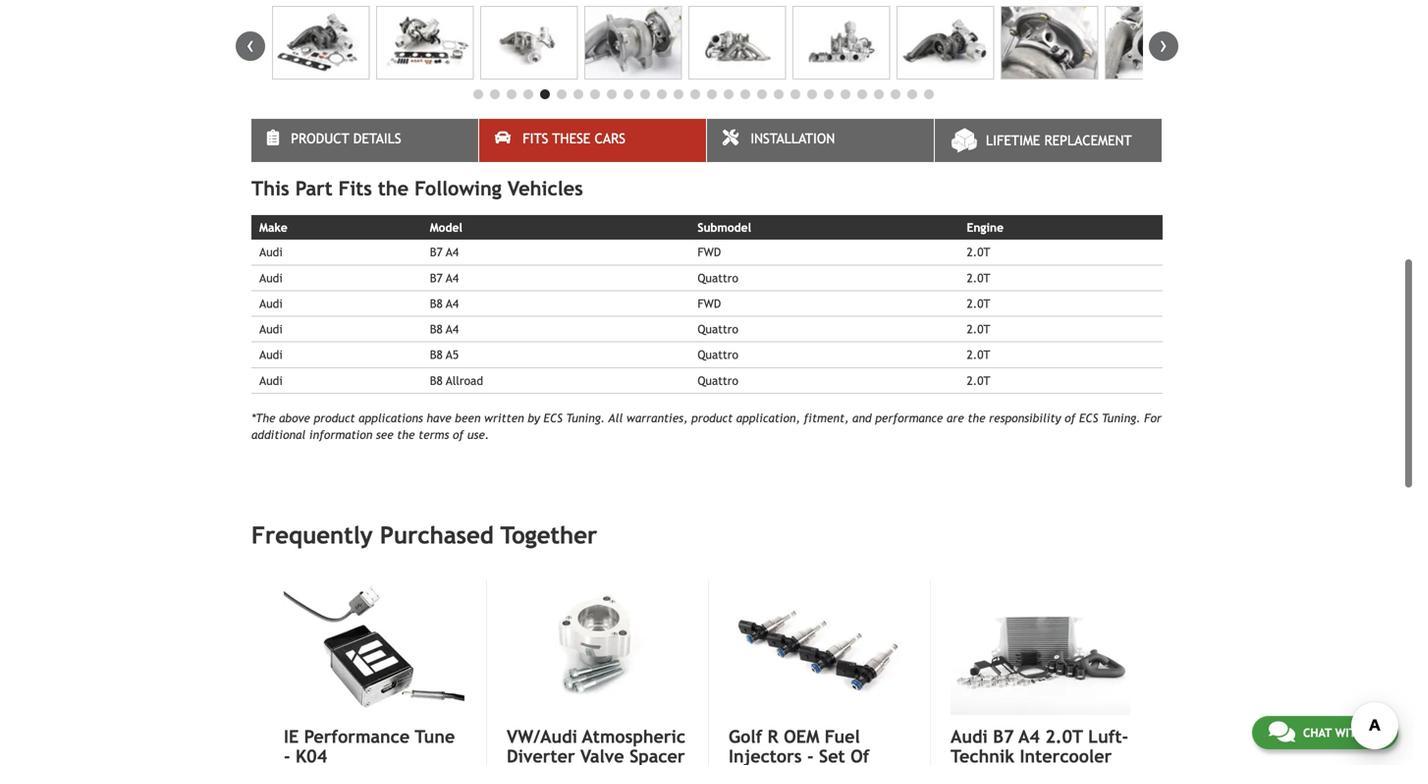 Task type: locate. For each thing, give the bounding box(es) containing it.
above
[[279, 411, 310, 425]]

applications
[[359, 411, 423, 425]]

ecs right by
[[544, 411, 563, 425]]

fits right part
[[339, 177, 372, 200]]

2 tuning. from the left
[[1102, 411, 1141, 425]]

chat with us
[[1304, 726, 1382, 740]]

2 fwd from the top
[[698, 297, 721, 310]]

1 vertical spatial b7 a4
[[430, 271, 459, 285]]

1 quattro from the top
[[698, 271, 739, 285]]

ie performance tune - k04 image
[[284, 580, 465, 716]]

b7 for fwd
[[430, 245, 443, 259]]

engine
[[967, 221, 1004, 234]]

2 b7 a4 from the top
[[430, 271, 459, 285]]

b7 a4 for quattro
[[430, 271, 459, 285]]

› link
[[1149, 31, 1179, 61]]

the
[[378, 177, 409, 200], [968, 411, 986, 425], [397, 428, 415, 442]]

1 - from the left
[[284, 746, 290, 765]]

0 vertical spatial fits
[[523, 131, 549, 146]]

6 es#4017673 - cts-tr-1070 -  cts b7/b8 2.0t k04 turbocharger upgrade  - all new k04 upgrade from cts features a full-frame k04 chra installed into cts' proprietary, in-house designed compressor cover and turbine housing. - cts - audi image from the left
[[793, 6, 890, 80]]

2 b8 a4 from the top
[[430, 322, 459, 336]]

b8 a4
[[430, 297, 459, 310], [430, 322, 459, 336]]

1 vertical spatial fits
[[339, 177, 372, 200]]

2.0t
[[967, 245, 991, 259], [967, 271, 991, 285], [967, 297, 991, 310], [967, 322, 991, 336], [967, 348, 991, 362], [967, 374, 991, 387], [1046, 727, 1084, 747]]

this
[[252, 177, 290, 200]]

*the
[[252, 411, 276, 425]]

a4 inside audi b7 a4 2.0t luft- technik intercoole
[[1019, 727, 1040, 747]]

1 es#4017673 - cts-tr-1070 -  cts b7/b8 2.0t k04 turbocharger upgrade  - all new k04 upgrade from cts features a full-frame k04 chra installed into cts' proprietary, in-house designed compressor cover and turbine housing. - cts - audi image from the left
[[272, 6, 370, 80]]

fits left these
[[523, 131, 549, 146]]

1 vertical spatial fwd
[[698, 297, 721, 310]]

ie performance tune - k04
[[284, 727, 455, 765]]

0 horizontal spatial of
[[453, 428, 464, 442]]

been
[[455, 411, 481, 425]]

following
[[415, 177, 502, 200]]

quattro for b8 a4
[[698, 322, 739, 336]]

b7 a4 for fwd
[[430, 245, 459, 259]]

3 es#4017673 - cts-tr-1070 -  cts b7/b8 2.0t k04 turbocharger upgrade  - all new k04 upgrade from cts features a full-frame k04 chra installed into cts' proprietary, in-house designed compressor cover and turbine housing. - cts - audi image from the left
[[480, 6, 578, 80]]

fwd
[[698, 245, 721, 259], [698, 297, 721, 310]]

product
[[314, 411, 355, 425], [692, 411, 733, 425]]

vehicles
[[508, 177, 583, 200]]

details
[[353, 131, 401, 146]]

quattro for b7 a4
[[698, 271, 739, 285]]

‹ link
[[236, 31, 265, 61]]

quattro for b8 allroad
[[698, 374, 739, 387]]

2 vertical spatial the
[[397, 428, 415, 442]]

ecs right responsibility
[[1080, 411, 1099, 425]]

0 vertical spatial the
[[378, 177, 409, 200]]

product details
[[291, 131, 401, 146]]

3 quattro from the top
[[698, 348, 739, 362]]

technik
[[951, 746, 1015, 765]]

quattro
[[698, 271, 739, 285], [698, 322, 739, 336], [698, 348, 739, 362], [698, 374, 739, 387]]

the right are
[[968, 411, 986, 425]]

0 vertical spatial b8 a4
[[430, 297, 459, 310]]

of right responsibility
[[1065, 411, 1076, 425]]

1 horizontal spatial ecs
[[1080, 411, 1099, 425]]

-
[[284, 746, 290, 765], [808, 746, 814, 765]]

the down details
[[378, 177, 409, 200]]

1 b7 a4 from the top
[[430, 245, 459, 259]]

golf r oem fuel injectors - set of four image
[[729, 580, 909, 715]]

1 horizontal spatial fits
[[523, 131, 549, 146]]

ecs
[[544, 411, 563, 425], [1080, 411, 1099, 425]]

set
[[819, 746, 846, 765]]

application,
[[737, 411, 801, 425]]

atmospheric
[[582, 727, 686, 747]]

performance
[[876, 411, 944, 425]]

1 horizontal spatial -
[[808, 746, 814, 765]]

model
[[430, 221, 463, 234]]

golf r oem fuel injectors - set o
[[729, 727, 870, 765]]

›
[[1160, 31, 1168, 58]]

b7
[[430, 245, 443, 259], [430, 271, 443, 285], [994, 727, 1014, 747]]

b8
[[430, 297, 443, 310], [430, 322, 443, 336], [430, 348, 443, 362], [430, 374, 443, 387]]

b8 allroad
[[430, 374, 483, 387]]

tuning.
[[566, 411, 605, 425], [1102, 411, 1141, 425]]

fitment,
[[804, 411, 849, 425]]

0 horizontal spatial -
[[284, 746, 290, 765]]

b8 a4 for quattro
[[430, 322, 459, 336]]

product right warranties,
[[692, 411, 733, 425]]

product up information
[[314, 411, 355, 425]]

1 b8 a4 from the top
[[430, 297, 459, 310]]

1 vertical spatial of
[[453, 428, 464, 442]]

- left set
[[808, 746, 814, 765]]

terms
[[419, 428, 449, 442]]

cars
[[595, 131, 626, 146]]

1 fwd from the top
[[698, 245, 721, 259]]

tune
[[415, 727, 455, 747]]

1 vertical spatial b8 a4
[[430, 322, 459, 336]]

audi
[[259, 245, 283, 259], [259, 271, 283, 285], [259, 297, 283, 310], [259, 322, 283, 336], [259, 348, 283, 362], [259, 374, 283, 387], [951, 727, 988, 747]]

b8 a4 for fwd
[[430, 297, 459, 310]]

allroad
[[446, 374, 483, 387]]

of
[[1065, 411, 1076, 425], [453, 428, 464, 442]]

0 horizontal spatial tuning.
[[566, 411, 605, 425]]

use.
[[468, 428, 490, 442]]

0 vertical spatial b7 a4
[[430, 245, 459, 259]]

1 vertical spatial b7
[[430, 271, 443, 285]]

lifetime
[[986, 133, 1041, 148]]

2 - from the left
[[808, 746, 814, 765]]

fwd for b7 a4
[[698, 245, 721, 259]]

comments image
[[1269, 720, 1296, 744]]

0 horizontal spatial fits
[[339, 177, 372, 200]]

for
[[1145, 411, 1162, 425]]

7 es#4017673 - cts-tr-1070 -  cts b7/b8 2.0t k04 turbocharger upgrade  - all new k04 upgrade from cts features a full-frame k04 chra installed into cts' proprietary, in-house designed compressor cover and turbine housing. - cts - audi image from the left
[[897, 6, 995, 80]]

quattro for b8 a5
[[698, 348, 739, 362]]

a4
[[446, 245, 459, 259], [446, 271, 459, 285], [446, 297, 459, 310], [446, 322, 459, 336], [1019, 727, 1040, 747]]

with
[[1336, 726, 1365, 740]]

2 quattro from the top
[[698, 322, 739, 336]]

0 horizontal spatial product
[[314, 411, 355, 425]]

1 ecs from the left
[[544, 411, 563, 425]]

0 vertical spatial b7
[[430, 245, 443, 259]]

are
[[947, 411, 965, 425]]

1 vertical spatial the
[[968, 411, 986, 425]]

0 vertical spatial of
[[1065, 411, 1076, 425]]

frequently
[[252, 522, 373, 549]]

0 vertical spatial fwd
[[698, 245, 721, 259]]

tuning. left the all
[[566, 411, 605, 425]]

performance
[[304, 727, 410, 747]]

part
[[295, 177, 333, 200]]

b7 a4
[[430, 245, 459, 259], [430, 271, 459, 285]]

es#4017673 - cts-tr-1070 -  cts b7/b8 2.0t k04 turbocharger upgrade  - all new k04 upgrade from cts features a full-frame k04 chra installed into cts' proprietary, in-house designed compressor cover and turbine housing. - cts - audi image
[[272, 6, 370, 80], [376, 6, 474, 80], [480, 6, 578, 80], [585, 6, 682, 80], [689, 6, 786, 80], [793, 6, 890, 80], [897, 6, 995, 80], [1001, 6, 1099, 80], [1105, 6, 1203, 80]]

injectors
[[729, 746, 802, 765]]

the right see
[[397, 428, 415, 442]]

b7 for quattro
[[430, 271, 443, 285]]

4 quattro from the top
[[698, 374, 739, 387]]

by
[[528, 411, 540, 425]]

fits
[[523, 131, 549, 146], [339, 177, 372, 200]]

1 horizontal spatial tuning.
[[1102, 411, 1141, 425]]

make
[[259, 221, 288, 234]]

4 es#4017673 - cts-tr-1070 -  cts b7/b8 2.0t k04 turbocharger upgrade  - all new k04 upgrade from cts features a full-frame k04 chra installed into cts' proprietary, in-house designed compressor cover and turbine housing. - cts - audi image from the left
[[585, 6, 682, 80]]

1 tuning. from the left
[[566, 411, 605, 425]]

2 es#4017673 - cts-tr-1070 -  cts b7/b8 2.0t k04 turbocharger upgrade  - all new k04 upgrade from cts features a full-frame k04 chra installed into cts' proprietary, in-house designed compressor cover and turbine housing. - cts - audi image from the left
[[376, 6, 474, 80]]

- left k04
[[284, 746, 290, 765]]

2 vertical spatial b7
[[994, 727, 1014, 747]]

1 horizontal spatial product
[[692, 411, 733, 425]]

1 product from the left
[[314, 411, 355, 425]]

us
[[1368, 726, 1382, 740]]

0 horizontal spatial ecs
[[544, 411, 563, 425]]

golf r oem fuel injectors - set o link
[[729, 727, 909, 765]]

all
[[609, 411, 623, 425]]

of down been
[[453, 428, 464, 442]]

1 horizontal spatial of
[[1065, 411, 1076, 425]]

tuning. left for
[[1102, 411, 1141, 425]]

lifetime replacement
[[986, 133, 1132, 148]]



Task type: describe. For each thing, give the bounding box(es) containing it.
lifetime replacement link
[[935, 119, 1162, 162]]

vw/audi
[[507, 727, 578, 747]]

2.0t inside audi b7 a4 2.0t luft- technik intercoole
[[1046, 727, 1084, 747]]

diverter
[[507, 746, 575, 765]]

ie
[[284, 727, 299, 747]]

responsibility
[[989, 411, 1062, 425]]

submodel
[[698, 221, 752, 234]]

warranties,
[[627, 411, 688, 425]]

9 es#4017673 - cts-tr-1070 -  cts b7/b8 2.0t k04 turbocharger upgrade  - all new k04 upgrade from cts features a full-frame k04 chra installed into cts' proprietary, in-house designed compressor cover and turbine housing. - cts - audi image from the left
[[1105, 6, 1203, 80]]

valve
[[581, 746, 624, 765]]

these
[[553, 131, 591, 146]]

b7 inside audi b7 a4 2.0t luft- technik intercoole
[[994, 727, 1014, 747]]

chat with us link
[[1253, 716, 1399, 750]]

product
[[291, 131, 349, 146]]

- inside ie performance tune - k04
[[284, 746, 290, 765]]

together
[[501, 522, 598, 549]]

golf
[[729, 727, 763, 747]]

vw/audi atmospheric diverter valve space
[[507, 727, 686, 765]]

have
[[427, 411, 452, 425]]

2 product from the left
[[692, 411, 733, 425]]

r
[[768, 727, 779, 747]]

chat
[[1304, 726, 1332, 740]]

1 b8 from the top
[[430, 297, 443, 310]]

5 es#4017673 - cts-tr-1070 -  cts b7/b8 2.0t k04 turbocharger upgrade  - all new k04 upgrade from cts features a full-frame k04 chra installed into cts' proprietary, in-house designed compressor cover and turbine housing. - cts - audi image from the left
[[689, 6, 786, 80]]

fwd for b8 a4
[[698, 297, 721, 310]]

8 es#4017673 - cts-tr-1070 -  cts b7/b8 2.0t k04 turbocharger upgrade  - all new k04 upgrade from cts features a full-frame k04 chra installed into cts' proprietary, in-house designed compressor cover and turbine housing. - cts - audi image from the left
[[1001, 6, 1099, 80]]

b8 a5
[[430, 348, 459, 362]]

fits these cars
[[523, 131, 626, 146]]

fuel
[[825, 727, 860, 747]]

installation link
[[707, 119, 934, 162]]

fits these cars link
[[479, 119, 706, 162]]

‹
[[247, 31, 254, 58]]

written
[[484, 411, 524, 425]]

ie performance tune - k04 link
[[284, 727, 465, 765]]

purchased
[[380, 522, 494, 549]]

*the above product applications have been written by                 ecs tuning. all warranties, product application, fitment,                 and performance are the responsibility of ecs tuning.                 for additional information see the terms of use.
[[252, 411, 1162, 442]]

information
[[309, 428, 373, 442]]

k04
[[296, 746, 327, 765]]

a5
[[446, 348, 459, 362]]

oem
[[784, 727, 820, 747]]

vw/audi atmospheric diverter valve spacer - clear image
[[507, 580, 687, 715]]

additional
[[252, 428, 306, 442]]

luft-
[[1089, 727, 1129, 747]]

replacement
[[1045, 133, 1132, 148]]

audi inside audi b7 a4 2.0t luft- technik intercoole
[[951, 727, 988, 747]]

audi b7 a4 2.0t luft-technik intercooler and charge pipe kit image
[[951, 580, 1131, 715]]

and
[[853, 411, 872, 425]]

product details link
[[252, 119, 478, 162]]

2 b8 from the top
[[430, 322, 443, 336]]

installation
[[751, 131, 835, 146]]

3 b8 from the top
[[430, 348, 443, 362]]

this part fits the following vehicles
[[252, 177, 583, 200]]

see
[[376, 428, 394, 442]]

4 b8 from the top
[[430, 374, 443, 387]]

audi b7 a4 2.0t luft- technik intercoole
[[951, 727, 1129, 765]]

audi b7 a4 2.0t luft- technik intercoole link
[[951, 727, 1131, 765]]

- inside golf r oem fuel injectors - set o
[[808, 746, 814, 765]]

2 ecs from the left
[[1080, 411, 1099, 425]]

vw/audi atmospheric diverter valve space link
[[507, 727, 687, 765]]

frequently purchased together
[[252, 522, 598, 549]]



Task type: vqa. For each thing, say whether or not it's contained in the screenshot.
New - B8.5 ECS Carbon Fiber Steering Wheels 'Image'
no



